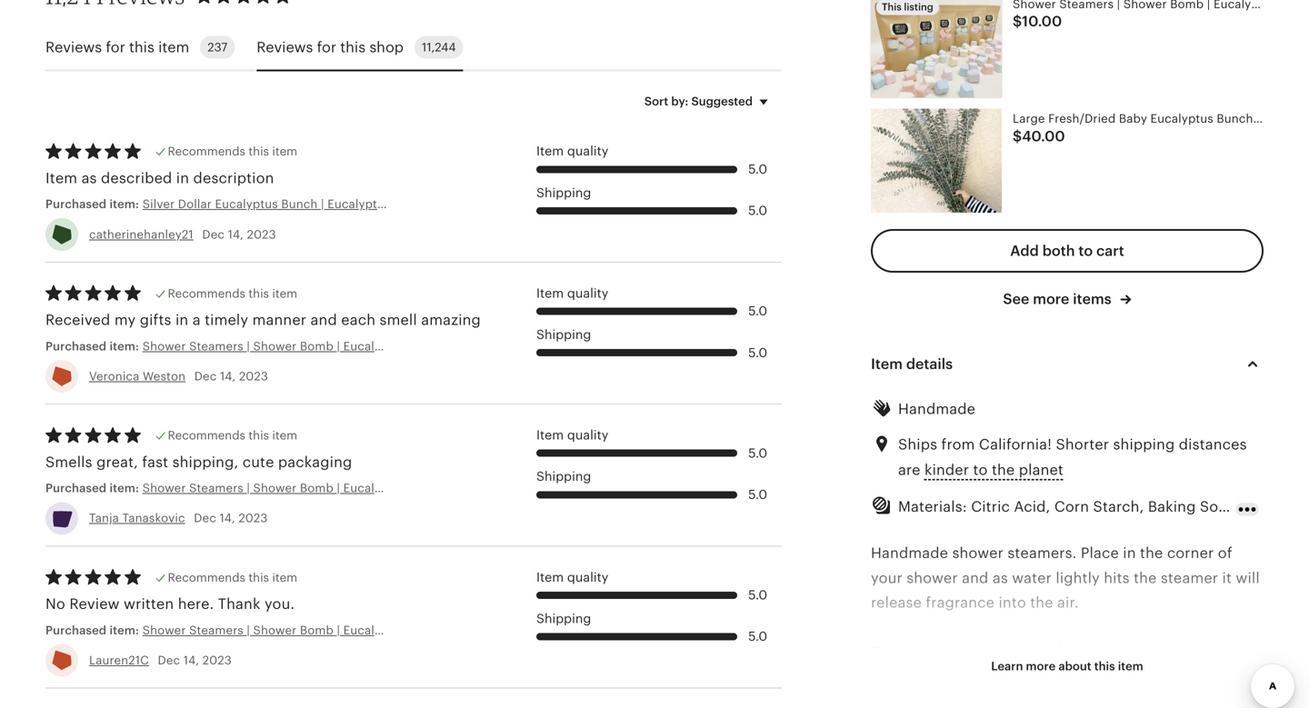 Task type: describe. For each thing, give the bounding box(es) containing it.
this up received my gifts in a timely manner and each smell amazing in the left top of the page
[[249, 287, 269, 301]]

purchased item: for my
[[45, 340, 143, 353]]

shipping,
[[172, 454, 239, 471]]

this inside dropdown button
[[1095, 660, 1116, 674]]

this left shop
[[340, 39, 366, 55]]

to inside kinder to the planet 'button'
[[974, 462, 988, 479]]

sort
[[645, 95, 669, 108]]

sort by: suggested button
[[631, 82, 789, 121]]

here.
[[178, 596, 214, 613]]

shorter
[[1057, 437, 1110, 453]]

menthol
[[1245, 499, 1303, 515]]

0 vertical spatial shower
[[953, 545, 1004, 562]]

c
[[1307, 499, 1310, 515]]

each inside the assortment pack is 1 of each scent of our steamers.
[[1067, 644, 1102, 661]]

gifts
[[140, 312, 172, 329]]

of inside handmade shower steamers. place in the corner of your shower and as water lightly hits the steamer it will release fragrance into the air.
[[1219, 545, 1233, 562]]

recommends this item for a
[[168, 287, 298, 301]]

item: for great,
[[110, 482, 139, 495]]

item details
[[871, 356, 953, 372]]

40.00
[[1023, 128, 1066, 144]]

tanaskovic
[[122, 512, 185, 526]]

fresh/dried
[[1049, 112, 1116, 126]]

item quality for item as described in description
[[537, 144, 609, 158]]

smells
[[45, 454, 92, 471]]

5 5.0 from the top
[[749, 446, 768, 461]]

item: for as
[[110, 198, 139, 211]]

dec right tanaskovic
[[194, 512, 216, 526]]

you.
[[265, 596, 295, 613]]

as inside handmade shower steamers. place in the corner of your shower and as water lightly hits the steamer it will release fragrance into the air.
[[993, 570, 1009, 587]]

no review written here. thank you.
[[45, 596, 295, 613]]

steamer
[[1161, 570, 1219, 587]]

this up the cute
[[249, 429, 269, 443]]

4 5.0 from the top
[[749, 345, 768, 360]]

2023 down description
[[247, 228, 276, 241]]

description
[[193, 170, 274, 186]]

this left 237
[[129, 39, 154, 55]]

$ 10.00
[[1013, 13, 1063, 30]]

air.
[[1058, 595, 1079, 611]]

add
[[1011, 243, 1040, 259]]

kinder to the planet
[[925, 462, 1064, 479]]

it
[[1223, 570, 1233, 587]]

tanja tanaskovic link
[[89, 512, 185, 526]]

1 horizontal spatial of
[[1149, 644, 1163, 661]]

by:
[[672, 95, 689, 108]]

14, down description
[[228, 228, 244, 241]]

decor,
[[1261, 112, 1298, 126]]

water
[[1013, 570, 1052, 587]]

shipping for smells great, fast shipping, cute packaging
[[537, 470, 592, 484]]

from
[[942, 437, 976, 453]]

item: for my
[[110, 340, 139, 353]]

the left corner
[[1141, 545, 1164, 562]]

distances
[[1180, 437, 1248, 453]]

received my gifts in a timely manner and each smell amazing
[[45, 312, 481, 329]]

the assortment pack is 1 of each scent of our steamers.
[[871, 644, 1191, 685]]

cute
[[243, 454, 274, 471]]

item as described in description
[[45, 170, 274, 186]]

eu
[[1301, 112, 1310, 126]]

learn more about this item
[[992, 660, 1144, 674]]

item for received my gifts in a timely manner and each smell amazing
[[537, 286, 564, 301]]

reviews for this item
[[45, 39, 189, 55]]

great,
[[96, 454, 138, 471]]

your
[[871, 570, 903, 587]]

purchased for smells
[[45, 482, 107, 495]]

1
[[1039, 644, 1045, 661]]

this up description
[[249, 145, 269, 158]]

kinder to the planet button
[[925, 457, 1064, 484]]

lauren21c link
[[89, 654, 149, 668]]

packaging
[[278, 454, 352, 471]]

for for item
[[106, 39, 125, 55]]

dec right weston
[[194, 370, 217, 383]]

materials: citric acid, corn starch, baking soda, menthol c
[[899, 499, 1310, 515]]

veronica weston link
[[89, 370, 186, 383]]

dec down description
[[202, 228, 225, 241]]

0 horizontal spatial of
[[1049, 644, 1063, 661]]

shipping
[[1114, 437, 1176, 453]]

cart
[[1097, 243, 1125, 259]]

citric
[[972, 499, 1011, 515]]

dec right lauren21c link
[[158, 654, 180, 668]]

item inside dropdown button
[[871, 356, 903, 372]]

see more items
[[1004, 291, 1116, 307]]

place
[[1081, 545, 1120, 562]]

lightly
[[1056, 570, 1101, 587]]

listing
[[904, 1, 934, 13]]

catherinehanley21 dec 14, 2023
[[89, 228, 276, 241]]

1 5.0 from the top
[[749, 162, 768, 176]]

pack
[[985, 644, 1019, 661]]

smells great, fast shipping, cute packaging
[[45, 454, 352, 471]]

add both to cart
[[1011, 243, 1125, 259]]

reviews for this shop
[[257, 39, 404, 55]]

fast
[[142, 454, 168, 471]]

lauren21c
[[89, 654, 149, 668]]

our
[[1167, 644, 1191, 661]]

reviews for reviews for this item
[[45, 39, 102, 55]]

sort by: suggested
[[645, 95, 753, 108]]

will
[[1237, 570, 1261, 587]]

0 horizontal spatial and
[[311, 312, 337, 329]]

handmade for handmade
[[899, 401, 976, 417]]

catherinehanley21 link
[[89, 228, 194, 241]]

see
[[1004, 291, 1030, 307]]

the inside 'button'
[[992, 462, 1015, 479]]

purchased for received
[[45, 340, 107, 353]]

handmade shower steamers. place in the corner of your shower and as water lightly hits the steamer it will release fragrance into the air.
[[871, 545, 1261, 611]]

and inside handmade shower steamers. place in the corner of your shower and as water lightly hits the steamer it will release fragrance into the air.
[[962, 570, 989, 587]]

recommends for description
[[168, 145, 246, 158]]

starch,
[[1094, 499, 1145, 515]]

a
[[193, 312, 201, 329]]

purchased for no
[[45, 624, 107, 638]]

weston
[[143, 370, 186, 383]]



Task type: locate. For each thing, give the bounding box(es) containing it.
handmade inside handmade shower steamers. place in the corner of your shower and as water lightly hits the steamer it will release fragrance into the air.
[[871, 545, 949, 562]]

veronica
[[89, 370, 140, 383]]

2023
[[247, 228, 276, 241], [239, 370, 268, 383], [239, 512, 268, 526], [203, 654, 232, 668]]

item inside dropdown button
[[1119, 660, 1144, 674]]

1 recommends from the top
[[168, 145, 246, 158]]

quality for received my gifts in a timely manner and each smell amazing
[[568, 286, 609, 301]]

2 reviews from the left
[[257, 39, 313, 55]]

2 recommends from the top
[[168, 287, 246, 301]]

recommends this item up timely
[[168, 287, 298, 301]]

1 purchased item: from the top
[[45, 198, 143, 211]]

handmade up your
[[871, 545, 949, 562]]

recommends for cute
[[168, 429, 246, 443]]

this right about
[[1095, 660, 1116, 674]]

item up description
[[272, 145, 298, 158]]

0 vertical spatial steamers.
[[1008, 545, 1077, 562]]

in inside handmade shower steamers. place in the corner of your shower and as water lightly hits the steamer it will release fragrance into the air.
[[1124, 545, 1137, 562]]

item quality
[[537, 144, 609, 158], [537, 286, 609, 301], [537, 428, 609, 443], [537, 570, 609, 585]]

this
[[882, 1, 902, 13]]

2 item: from the top
[[110, 340, 139, 353]]

3 purchased from the top
[[45, 482, 107, 495]]

recommends this item up 'thank'
[[168, 571, 298, 585]]

0 vertical spatial $
[[1013, 13, 1023, 30]]

in
[[176, 170, 189, 186], [176, 312, 189, 329], [1124, 545, 1137, 562]]

item for thank
[[272, 571, 298, 585]]

learn more about this item button
[[978, 650, 1158, 683]]

and
[[311, 312, 337, 329], [962, 570, 989, 587]]

0 vertical spatial as
[[81, 170, 97, 186]]

is
[[1023, 644, 1035, 661]]

suggested
[[692, 95, 753, 108]]

more
[[1034, 291, 1070, 307], [1027, 660, 1056, 674]]

steamers. inside the assortment pack is 1 of each scent of our steamers.
[[871, 669, 941, 685]]

purchased
[[45, 198, 107, 211], [45, 340, 107, 353], [45, 482, 107, 495], [45, 624, 107, 638]]

planet
[[1019, 462, 1064, 479]]

0 horizontal spatial each
[[341, 312, 376, 329]]

more for see
[[1034, 291, 1070, 307]]

0 vertical spatial handmade
[[899, 401, 976, 417]]

1 item quality from the top
[[537, 144, 609, 158]]

4 purchased item: from the top
[[45, 624, 143, 638]]

item for description
[[272, 145, 298, 158]]

shower down citric
[[953, 545, 1004, 562]]

3 item: from the top
[[110, 482, 139, 495]]

item quality for smells great, fast shipping, cute packaging
[[537, 428, 609, 443]]

1 vertical spatial and
[[962, 570, 989, 587]]

recommends this item for thank
[[168, 571, 298, 585]]

corn
[[1055, 499, 1090, 515]]

scent
[[1106, 644, 1145, 661]]

item quality for received my gifts in a timely manner and each smell amazing
[[537, 286, 609, 301]]

acid,
[[1015, 499, 1051, 515]]

item
[[158, 39, 189, 55], [272, 145, 298, 158], [272, 287, 298, 301], [272, 429, 298, 443], [272, 571, 298, 585], [1119, 660, 1144, 674]]

item inside tab list
[[158, 39, 189, 55]]

1 horizontal spatial to
[[1079, 243, 1094, 259]]

no
[[45, 596, 65, 613]]

1 vertical spatial more
[[1027, 660, 1056, 674]]

14, down shipping,
[[220, 512, 235, 526]]

item: up lauren21c link
[[110, 624, 139, 638]]

4 quality from the top
[[568, 570, 609, 585]]

written
[[124, 596, 174, 613]]

2023 down the here.
[[203, 654, 232, 668]]

1 $ from the top
[[1013, 13, 1023, 30]]

1 vertical spatial each
[[1067, 644, 1102, 661]]

1 vertical spatial steamers.
[[871, 669, 941, 685]]

2 shipping from the top
[[537, 327, 592, 342]]

0 vertical spatial more
[[1034, 291, 1070, 307]]

item for cute
[[272, 429, 298, 443]]

0 horizontal spatial reviews
[[45, 39, 102, 55]]

2 $ from the top
[[1013, 128, 1023, 144]]

in left a
[[176, 312, 189, 329]]

for for shop
[[317, 39, 337, 55]]

hits
[[1104, 570, 1130, 587]]

purchased for item
[[45, 198, 107, 211]]

steamers. up water
[[1008, 545, 1077, 562]]

item: down described at the top of page
[[110, 198, 139, 211]]

of left our
[[1149, 644, 1163, 661]]

of up the it
[[1219, 545, 1233, 562]]

4 item: from the top
[[110, 624, 139, 638]]

as left described at the top of page
[[81, 170, 97, 186]]

in for described
[[176, 170, 189, 186]]

1 vertical spatial shower
[[907, 570, 958, 587]]

each left smell
[[341, 312, 376, 329]]

in right described at the top of page
[[176, 170, 189, 186]]

add both to cart button
[[871, 229, 1264, 273]]

14,
[[228, 228, 244, 241], [220, 370, 236, 383], [220, 512, 235, 526], [184, 654, 199, 668]]

2 quality from the top
[[568, 286, 609, 301]]

0 vertical spatial each
[[341, 312, 376, 329]]

11,244
[[422, 41, 456, 54]]

tanja
[[89, 512, 119, 526]]

item for no review written here. thank you.
[[537, 570, 564, 585]]

shipping
[[537, 185, 592, 200], [537, 327, 592, 342], [537, 470, 592, 484], [537, 612, 592, 626]]

my
[[114, 312, 136, 329]]

5.0
[[749, 162, 768, 176], [749, 203, 768, 218], [749, 304, 768, 319], [749, 345, 768, 360], [749, 446, 768, 461], [749, 488, 768, 502], [749, 588, 768, 603], [749, 630, 768, 644]]

3 recommends this item from the top
[[168, 429, 298, 443]]

kinder
[[925, 462, 970, 479]]

handmade
[[899, 401, 976, 417], [871, 545, 949, 562]]

are
[[899, 462, 921, 479]]

item: for review
[[110, 624, 139, 638]]

large fresh/dried baby eucalyptus bunch, decor, eu $ 40.00
[[1013, 112, 1310, 144]]

in up hits on the bottom right of the page
[[1124, 545, 1137, 562]]

2 purchased item: from the top
[[45, 340, 143, 353]]

smell
[[380, 312, 417, 329]]

2 for from the left
[[317, 39, 337, 55]]

6 5.0 from the top
[[749, 488, 768, 502]]

0 vertical spatial in
[[176, 170, 189, 186]]

shower steamers | shower bomb | eucalyptus shower steamers | aromatherapy shower melts | shower steamer | shower fizzies image
[[871, 0, 1002, 98]]

1 quality from the top
[[568, 144, 609, 158]]

2 recommends this item from the top
[[168, 287, 298, 301]]

1 vertical spatial handmade
[[871, 545, 949, 562]]

item left 237
[[158, 39, 189, 55]]

2 purchased from the top
[[45, 340, 107, 353]]

review
[[69, 596, 120, 613]]

item up "you."
[[272, 571, 298, 585]]

steamers. down the
[[871, 669, 941, 685]]

and up fragrance
[[962, 570, 989, 587]]

item up manner
[[272, 287, 298, 301]]

item details button
[[855, 342, 1281, 386]]

reviews for reviews for this shop
[[257, 39, 313, 55]]

3 5.0 from the top
[[749, 304, 768, 319]]

items
[[1074, 291, 1112, 307]]

tanja tanaskovic dec 14, 2023
[[89, 512, 268, 526]]

to right kinder
[[974, 462, 988, 479]]

large fresh/dried baby eucalyptus bunch, decor, eucalyptus decor image
[[871, 109, 1002, 213]]

purchased item: up "tanja"
[[45, 482, 143, 495]]

california!
[[980, 437, 1053, 453]]

1 reviews from the left
[[45, 39, 102, 55]]

1 shipping from the top
[[537, 185, 592, 200]]

catherinehanley21
[[89, 228, 194, 241]]

1 item: from the top
[[110, 198, 139, 211]]

item for item as described in description
[[537, 144, 564, 158]]

manner
[[252, 312, 307, 329]]

2023 down the cute
[[239, 512, 268, 526]]

purchased down smells
[[45, 482, 107, 495]]

both
[[1043, 243, 1076, 259]]

purchased item: for review
[[45, 624, 143, 638]]

purchased down review
[[45, 624, 107, 638]]

steamers.
[[1008, 545, 1077, 562], [871, 669, 941, 685]]

recommends this item for description
[[168, 145, 298, 158]]

to left cart
[[1079, 243, 1094, 259]]

3 recommends from the top
[[168, 429, 246, 443]]

purchased down received
[[45, 340, 107, 353]]

received
[[45, 312, 110, 329]]

for
[[106, 39, 125, 55], [317, 39, 337, 55]]

item: down great,
[[110, 482, 139, 495]]

this
[[129, 39, 154, 55], [340, 39, 366, 55], [249, 145, 269, 158], [249, 287, 269, 301], [249, 429, 269, 443], [249, 571, 269, 585], [1095, 660, 1116, 674]]

1 horizontal spatial each
[[1067, 644, 1102, 661]]

1 vertical spatial as
[[993, 570, 1009, 587]]

1 vertical spatial to
[[974, 462, 988, 479]]

materials:
[[899, 499, 968, 515]]

237
[[208, 41, 228, 54]]

and right manner
[[311, 312, 337, 329]]

timely
[[205, 312, 248, 329]]

described
[[101, 170, 172, 186]]

1 horizontal spatial reviews
[[257, 39, 313, 55]]

steamers. inside handmade shower steamers. place in the corner of your shower and as water lightly hits the steamer it will release fragrance into the air.
[[1008, 545, 1077, 562]]

shop
[[370, 39, 404, 55]]

item up the cute
[[272, 429, 298, 443]]

bunch,
[[1217, 112, 1258, 126]]

0 vertical spatial to
[[1079, 243, 1094, 259]]

recommends this item up the cute
[[168, 429, 298, 443]]

purchased item: down received
[[45, 340, 143, 353]]

3 item quality from the top
[[537, 428, 609, 443]]

amazing
[[421, 312, 481, 329]]

recommends up the here.
[[168, 571, 246, 585]]

2 vertical spatial in
[[1124, 545, 1137, 562]]

1 purchased from the top
[[45, 198, 107, 211]]

tab list containing reviews for this item
[[45, 25, 782, 72]]

item for a
[[272, 287, 298, 301]]

14, down the here.
[[184, 654, 199, 668]]

assortment
[[902, 644, 981, 661]]

each
[[341, 312, 376, 329], [1067, 644, 1102, 661]]

soda,
[[1201, 499, 1241, 515]]

2 5.0 from the top
[[749, 203, 768, 218]]

shipping for no review written here. thank you.
[[537, 612, 592, 626]]

recommends this item up description
[[168, 145, 298, 158]]

learn
[[992, 660, 1024, 674]]

quality for smells great, fast shipping, cute packaging
[[568, 428, 609, 443]]

handmade up ships in the bottom right of the page
[[899, 401, 976, 417]]

shower up fragrance
[[907, 570, 958, 587]]

quality for no review written here. thank you.
[[568, 570, 609, 585]]

item left our
[[1119, 660, 1144, 674]]

tab list
[[45, 25, 782, 72]]

14, down timely
[[220, 370, 236, 383]]

the
[[871, 644, 898, 661]]

purchased item: for as
[[45, 198, 143, 211]]

4 purchased from the top
[[45, 624, 107, 638]]

the down 'california!'
[[992, 462, 1015, 479]]

3 shipping from the top
[[537, 470, 592, 484]]

lauren21c dec 14, 2023
[[89, 654, 232, 668]]

recommends up shipping,
[[168, 429, 246, 443]]

4 item quality from the top
[[537, 570, 609, 585]]

as up into
[[993, 570, 1009, 587]]

1 horizontal spatial for
[[317, 39, 337, 55]]

$ right the shower steamers | shower bomb | eucalyptus shower steamers | aromatherapy shower melts | shower steamer | shower fizzies image
[[1013, 13, 1023, 30]]

this up 'thank'
[[249, 571, 269, 585]]

purchased down described at the top of page
[[45, 198, 107, 211]]

8 5.0 from the top
[[749, 630, 768, 644]]

1 recommends this item from the top
[[168, 145, 298, 158]]

4 recommends from the top
[[168, 571, 246, 585]]

into
[[999, 595, 1027, 611]]

$ down large
[[1013, 128, 1023, 144]]

see more items link
[[1004, 289, 1132, 310]]

veronica weston dec 14, 2023
[[89, 370, 268, 383]]

thank
[[218, 596, 261, 613]]

eucalyptus
[[1151, 112, 1214, 126]]

0 horizontal spatial to
[[974, 462, 988, 479]]

recommends up a
[[168, 287, 246, 301]]

handmade for handmade shower steamers. place in the corner of your shower and as water lightly hits the steamer it will release fragrance into the air.
[[871, 545, 949, 562]]

$ inside large fresh/dried baby eucalyptus bunch, decor, eu $ 40.00
[[1013, 128, 1023, 144]]

each left scent
[[1067, 644, 1102, 661]]

1 horizontal spatial as
[[993, 570, 1009, 587]]

the
[[992, 462, 1015, 479], [1141, 545, 1164, 562], [1134, 570, 1157, 587], [1031, 595, 1054, 611]]

in for gifts
[[176, 312, 189, 329]]

more for learn
[[1027, 660, 1056, 674]]

0 vertical spatial and
[[311, 312, 337, 329]]

0 horizontal spatial for
[[106, 39, 125, 55]]

purchased item: down described at the top of page
[[45, 198, 143, 211]]

item for smells great, fast shipping, cute packaging
[[537, 428, 564, 443]]

shipping for received my gifts in a timely manner and each smell amazing
[[537, 327, 592, 342]]

to inside add both to cart button
[[1079, 243, 1094, 259]]

more inside dropdown button
[[1027, 660, 1056, 674]]

0 horizontal spatial steamers.
[[871, 669, 941, 685]]

10.00
[[1023, 13, 1063, 30]]

purchased item: down review
[[45, 624, 143, 638]]

quality for item as described in description
[[568, 144, 609, 158]]

1 horizontal spatial steamers.
[[1008, 545, 1077, 562]]

recommends this item
[[168, 145, 298, 158], [168, 287, 298, 301], [168, 429, 298, 443], [168, 571, 298, 585]]

3 quality from the top
[[568, 428, 609, 443]]

recommends this item for cute
[[168, 429, 298, 443]]

0 horizontal spatial as
[[81, 170, 97, 186]]

purchased item: for great,
[[45, 482, 143, 495]]

of right the "1"
[[1049, 644, 1063, 661]]

recommends up description
[[168, 145, 246, 158]]

recommends for a
[[168, 287, 246, 301]]

shower
[[953, 545, 1004, 562], [907, 570, 958, 587]]

2023 down received my gifts in a timely manner and each smell amazing in the left top of the page
[[239, 370, 268, 383]]

1 for from the left
[[106, 39, 125, 55]]

the right hits on the bottom right of the page
[[1134, 570, 1157, 587]]

1 vertical spatial $
[[1013, 128, 1023, 144]]

7 5.0 from the top
[[749, 588, 768, 603]]

1 vertical spatial in
[[176, 312, 189, 329]]

2 item quality from the top
[[537, 286, 609, 301]]

item quality for no review written here. thank you.
[[537, 570, 609, 585]]

3 purchased item: from the top
[[45, 482, 143, 495]]

reviews
[[45, 39, 102, 55], [257, 39, 313, 55]]

1 horizontal spatial and
[[962, 570, 989, 587]]

shipping for item as described in description
[[537, 185, 592, 200]]

item: down 'my' at the top left of the page
[[110, 340, 139, 353]]

2 horizontal spatial of
[[1219, 545, 1233, 562]]

the left air. on the bottom of page
[[1031, 595, 1054, 611]]

4 recommends this item from the top
[[168, 571, 298, 585]]

recommends for thank
[[168, 571, 246, 585]]

4 shipping from the top
[[537, 612, 592, 626]]

ships from california! shorter shipping distances are
[[899, 437, 1248, 479]]



Task type: vqa. For each thing, say whether or not it's contained in the screenshot.
thoughtful
no



